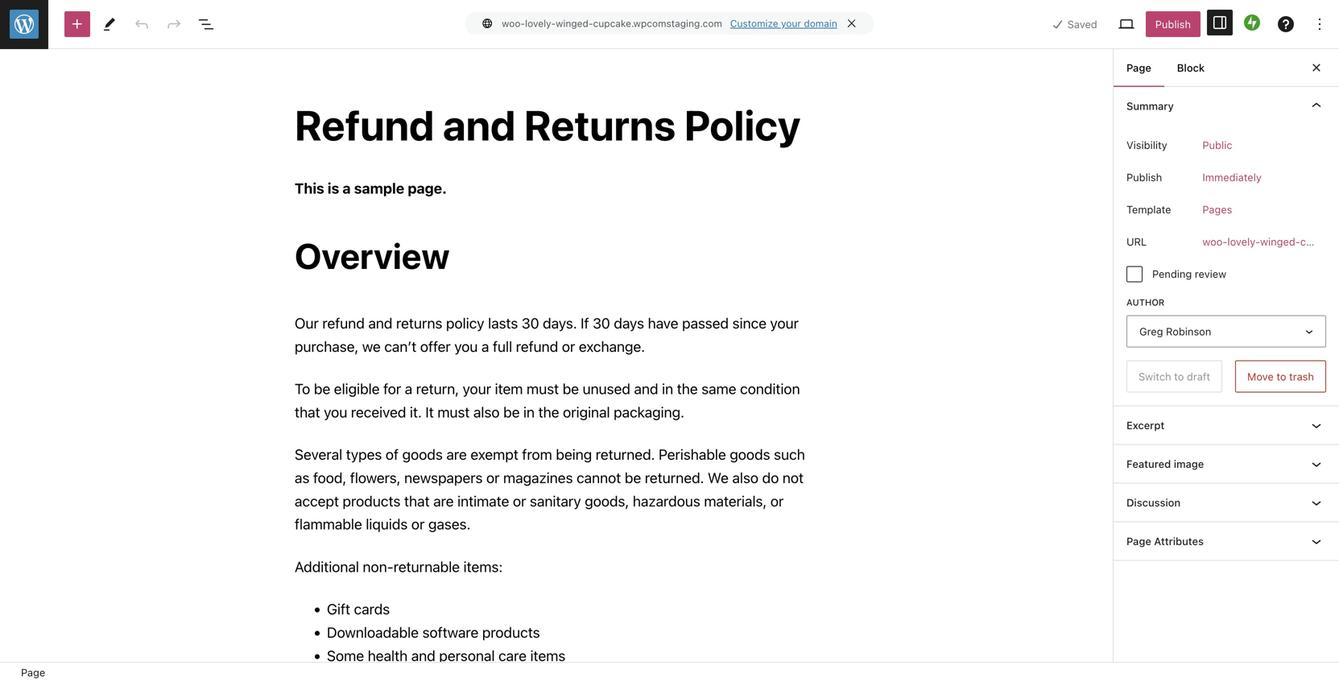 Task type: locate. For each thing, give the bounding box(es) containing it.
2 vertical spatial page
[[21, 666, 45, 678]]

page for page attributes
[[1127, 535, 1151, 547]]

page inside button
[[1127, 62, 1151, 74]]

to
[[1174, 370, 1184, 382], [1277, 370, 1286, 382]]

publish
[[1155, 18, 1191, 30], [1127, 171, 1162, 183]]

publish right view icon
[[1155, 18, 1191, 30]]

summary button
[[1114, 87, 1339, 125]]

to for draft
[[1174, 370, 1184, 382]]

jetpack image
[[1244, 14, 1260, 31]]

excerpt
[[1127, 419, 1165, 431]]

1 horizontal spatial to
[[1277, 370, 1286, 382]]

view image
[[1117, 14, 1136, 34]]

featured image
[[1127, 458, 1204, 470]]

customize your domain button
[[730, 18, 837, 29]]

page attributes
[[1127, 535, 1204, 547]]

1 to from the left
[[1174, 370, 1184, 382]]

switch
[[1139, 370, 1171, 382]]

featured image button
[[1114, 445, 1339, 483]]

to for trash
[[1277, 370, 1286, 382]]

page button
[[1114, 48, 1164, 87]]

woo-lovely-winged-cupcake.wpcomstaging.com customize your domain
[[502, 18, 837, 29]]

move
[[1247, 370, 1274, 382]]

attributes
[[1154, 535, 1204, 547]]

0 vertical spatial page
[[1127, 62, 1151, 74]]

undo image
[[132, 14, 151, 34]]

tab list
[[1114, 48, 1218, 87]]

0 vertical spatial publish
[[1155, 18, 1191, 30]]

page
[[1127, 62, 1151, 74], [1127, 535, 1151, 547], [21, 666, 45, 678]]

1 vertical spatial page
[[1127, 535, 1151, 547]]

trash
[[1289, 370, 1314, 382]]

woo-
[[502, 18, 525, 29]]

publish inside dropdown button
[[1155, 18, 1191, 30]]

to left draft
[[1174, 370, 1184, 382]]

public
[[1203, 139, 1232, 151]]

pages button
[[1193, 193, 1242, 225]]

featured
[[1127, 458, 1171, 470]]

pages
[[1203, 203, 1232, 215]]

immediately button
[[1193, 163, 1271, 192]]

editor content region
[[0, 49, 1113, 662]]

close settings image
[[1307, 58, 1326, 77]]

0 horizontal spatial to
[[1174, 370, 1184, 382]]

cupcake.wpcomstaging.com
[[593, 18, 722, 29]]

publish down visibility
[[1127, 171, 1162, 183]]

switch to draft button
[[1127, 360, 1222, 392]]

2 to from the left
[[1277, 370, 1286, 382]]

discussion
[[1127, 496, 1181, 508]]

draft
[[1187, 370, 1210, 382]]

1 vertical spatial publish
[[1127, 171, 1162, 183]]

page inside dropdown button
[[1127, 535, 1151, 547]]

immediately
[[1203, 171, 1262, 183]]

publish inside page tab panel
[[1127, 171, 1162, 183]]

review
[[1195, 268, 1227, 280]]

to left trash on the bottom right of the page
[[1277, 370, 1286, 382]]

lovely-
[[525, 18, 556, 29]]



Task type: describe. For each thing, give the bounding box(es) containing it.
author
[[1127, 297, 1165, 308]]

saved button
[[1039, 11, 1107, 37]]

block button
[[1164, 48, 1218, 87]]

Pending review checkbox
[[1127, 266, 1143, 282]]

winged-
[[556, 18, 593, 29]]

saved
[[1068, 18, 1097, 30]]

options image
[[1310, 14, 1329, 34]]

page for page button
[[1127, 62, 1151, 74]]

move to trash
[[1247, 370, 1314, 382]]

publish button
[[1146, 11, 1201, 37]]

document overview image
[[196, 14, 216, 34]]

visibility
[[1127, 139, 1167, 151]]

block
[[1177, 62, 1205, 74]]

customize
[[730, 18, 778, 29]]

domain
[[804, 18, 837, 29]]

excerpt button
[[1114, 406, 1339, 444]]

image
[[1174, 458, 1204, 470]]

url
[[1127, 235, 1147, 248]]

page tab panel
[[1114, 86, 1339, 561]]

template
[[1127, 203, 1171, 215]]

switch to draft
[[1139, 370, 1210, 382]]

public button
[[1193, 129, 1242, 161]]

settings image
[[1210, 13, 1230, 32]]

redo image
[[164, 14, 184, 34]]

summary
[[1127, 100, 1174, 112]]

your
[[781, 18, 801, 29]]

toggle block inserter image
[[68, 14, 87, 34]]

tools image
[[100, 14, 119, 34]]

help image
[[1276, 14, 1296, 34]]

pending review
[[1152, 268, 1227, 280]]

page attributes button
[[1114, 522, 1339, 560]]

move to trash button
[[1235, 360, 1326, 392]]

tab list containing page
[[1114, 48, 1218, 87]]

discussion button
[[1114, 483, 1339, 521]]

pending
[[1152, 268, 1192, 280]]



Task type: vqa. For each thing, say whether or not it's contained in the screenshot.
Give us your feedback.
no



